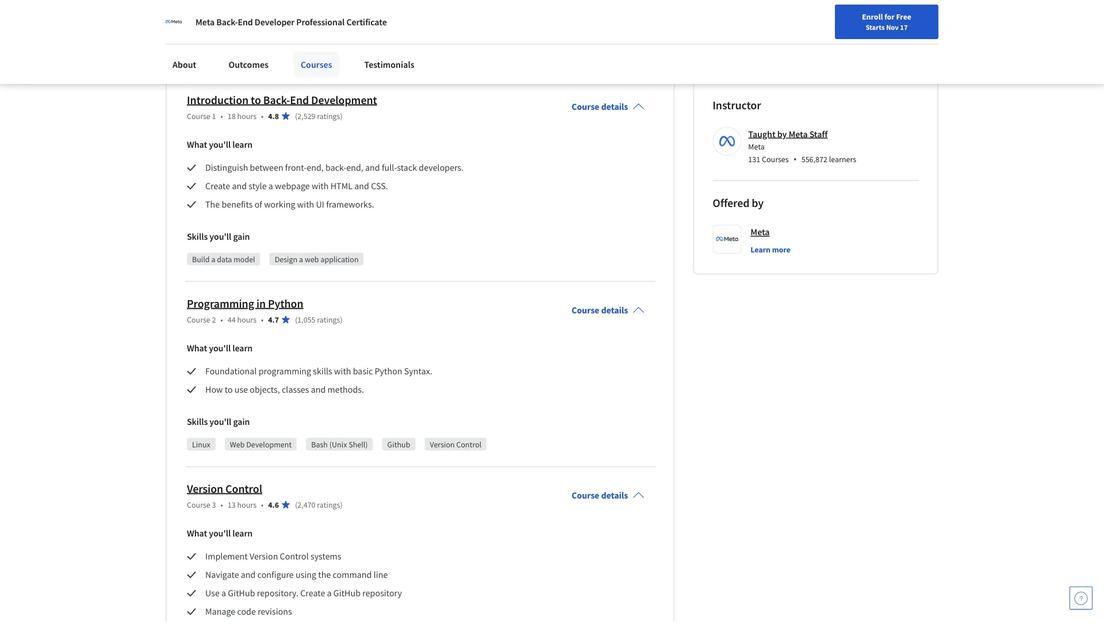 Task type: describe. For each thing, give the bounding box(es) containing it.
configure
[[258, 569, 294, 581]]

github
[[388, 439, 410, 450]]

websites
[[406, 3, 440, 14]]

2 vertical spatial with
[[334, 366, 351, 377]]

and left style
[[232, 180, 247, 192]]

1 vertical spatial with
[[297, 199, 314, 210]]

skills you'll gain for introduction
[[187, 231, 250, 242]]

design
[[275, 254, 298, 264]]

use a github repository. create a github repository
[[205, 588, 402, 599]]

english button
[[863, 0, 933, 37]]

course details button for python
[[563, 289, 654, 332]]

what you'll learn for introduction
[[187, 139, 253, 150]]

meta up learn
[[751, 226, 770, 238]]

44
[[228, 314, 236, 325]]

1 horizontal spatial create
[[300, 588, 325, 599]]

by for taught by meta staff meta 131 courses • 556,872 learners
[[778, 128, 787, 140]]

an
[[610, 16, 620, 28]]

implement
[[205, 551, 248, 562]]

model
[[234, 254, 255, 264]]

0 horizontal spatial development
[[246, 439, 292, 450]]

ready
[[166, 3, 189, 14]]

meta back-end developer professional certificate
[[196, 16, 387, 28]]

between
[[250, 162, 283, 173]]

implement version control systems
[[205, 551, 343, 562]]

show notifications image
[[949, 14, 963, 28]]

enroll for free starts nov 17
[[863, 12, 912, 32]]

html
[[331, 180, 353, 192]]

what you'll learn for programming
[[187, 343, 253, 354]]

3 learn from the top
[[233, 528, 253, 539]]

and down applications?
[[474, 16, 489, 28]]

0 vertical spatial end
[[238, 16, 253, 28]]

3 course details button from the top
[[563, 474, 654, 518]]

starts
[[866, 22, 885, 32]]

use inside ready to gain new skills and the tools developers use to create websites and web applications? this certificate, designed by the software engineering experts at  meta—the creators of facebook and instagram, will prepare you for an entry-level career as a back-end developer.
[[355, 3, 368, 14]]

frameworks.
[[326, 199, 374, 210]]

0 horizontal spatial create
[[205, 180, 230, 192]]

course 3 • 13 hours •
[[187, 500, 264, 510]]

build
[[192, 254, 210, 264]]

and left full-
[[365, 162, 380, 173]]

1 vertical spatial version
[[187, 482, 223, 496]]

you
[[581, 16, 595, 28]]

front-
[[285, 162, 307, 173]]

1 end, from the left
[[307, 162, 324, 173]]

offered
[[713, 196, 750, 210]]

2,529
[[298, 111, 316, 121]]

the
[[205, 199, 220, 210]]

meta link
[[751, 225, 770, 239]]

( 1,055 ratings )
[[295, 314, 343, 325]]

english
[[884, 13, 912, 24]]

the benefits of working with ui frameworks.
[[205, 199, 374, 210]]

entry-
[[166, 30, 189, 42]]

objects,
[[250, 384, 280, 396]]

ui
[[316, 199, 325, 210]]

hours for to
[[237, 111, 257, 121]]

tools
[[290, 3, 309, 14]]

1 vertical spatial back-
[[326, 162, 347, 173]]

0 vertical spatial the
[[275, 3, 288, 14]]

help center image
[[1075, 592, 1089, 605]]

experts
[[311, 16, 339, 28]]

courses link
[[294, 52, 339, 77]]

developer.
[[289, 30, 330, 42]]

foundational
[[205, 366, 257, 377]]

programming
[[187, 296, 254, 311]]

meta left the staff
[[789, 128, 808, 140]]

• left 4.7
[[261, 314, 264, 325]]

working
[[264, 199, 295, 210]]

style
[[249, 180, 267, 192]]

build a data model
[[192, 254, 255, 264]]

learn for programming
[[233, 343, 253, 354]]

introduction to back-end development link
[[187, 93, 377, 107]]

revisions
[[258, 606, 292, 618]]

2 github from the left
[[334, 588, 361, 599]]

2 end, from the left
[[347, 162, 364, 173]]

you'll for distinguish between front-end, back-end, and full-stack developers.
[[209, 139, 231, 150]]

1
[[212, 111, 216, 121]]

and down foundational programming skills with basic python syntax.
[[311, 384, 326, 396]]

( 2,529 ratings )
[[295, 111, 343, 121]]

556,872
[[802, 154, 828, 165]]

programming
[[259, 366, 311, 377]]

ratings for python
[[317, 314, 340, 325]]

2,470
[[298, 500, 316, 510]]

1 horizontal spatial version control
[[430, 439, 482, 450]]

• left the 4.8
[[261, 111, 264, 121]]

courses inside courses link
[[301, 59, 332, 70]]

course 2 • 44 hours •
[[187, 314, 264, 325]]

code
[[237, 606, 256, 618]]

a left data
[[211, 254, 215, 264]]

a right style
[[269, 180, 273, 192]]

0 horizontal spatial control
[[226, 482, 262, 496]]

2 vertical spatial control
[[280, 551, 309, 562]]

skills you'll gain for programming
[[187, 416, 250, 428]]

webpage
[[275, 180, 310, 192]]

taught
[[749, 128, 776, 140]]

manage
[[205, 606, 236, 618]]

1,055
[[298, 314, 316, 325]]

css.
[[371, 180, 388, 192]]

repository.
[[257, 588, 299, 599]]

certificate
[[347, 16, 387, 28]]

skills for introduction to back-end development
[[187, 231, 208, 242]]

about
[[173, 59, 196, 70]]

prepare
[[549, 16, 579, 28]]

navigate and configure using the command line
[[205, 569, 390, 581]]

learn for introduction
[[233, 139, 253, 150]]

linux
[[192, 439, 210, 450]]

nov
[[887, 22, 899, 32]]

• right "2"
[[221, 314, 223, 325]]

taught by meta staff meta 131 courses • 556,872 learners
[[749, 128, 857, 165]]

2
[[212, 314, 216, 325]]

application
[[321, 254, 359, 264]]

• left 4.6
[[261, 500, 264, 510]]

skills inside ready to gain new skills and the tools developers use to create websites and web applications? this certificate, designed by the software engineering experts at  meta—the creators of facebook and instagram, will prepare you for an entry-level career as a back-end developer.
[[237, 3, 257, 14]]

in
[[257, 296, 266, 311]]

1 vertical spatial python
[[375, 366, 403, 377]]

outcomes link
[[222, 52, 276, 77]]

2 horizontal spatial control
[[457, 439, 482, 450]]

) for python
[[340, 314, 343, 325]]

• right 1
[[221, 111, 223, 121]]

3 details from the top
[[602, 490, 629, 501]]

learners
[[830, 154, 857, 165]]

shell)
[[349, 439, 368, 450]]

how
[[205, 384, 223, 396]]

professional
[[297, 16, 345, 28]]

• right 3 on the bottom
[[221, 500, 223, 510]]

skills for programming in python
[[187, 416, 208, 428]]

data
[[217, 254, 232, 264]]

back- inside ready to gain new skills and the tools developers use to create websites and web applications? this certificate, designed by the software engineering experts at  meta—the creators of facebook and instagram, will prepare you for an entry-level career as a back-end developer.
[[252, 30, 273, 42]]

a right design
[[299, 254, 303, 264]]

bash (unix shell)
[[311, 439, 368, 450]]

enroll
[[863, 12, 883, 22]]

and left css.
[[355, 180, 369, 192]]

designed
[[166, 16, 201, 28]]



Task type: locate. For each thing, give the bounding box(es) containing it.
None search field
[[164, 7, 440, 30]]

1 vertical spatial learn
[[233, 343, 253, 354]]

the up engineering
[[275, 3, 288, 14]]

version control up course 3 • 13 hours •
[[187, 482, 262, 496]]

2 details from the top
[[602, 305, 629, 316]]

2 vertical spatial the
[[318, 569, 331, 581]]

2 vertical spatial course details
[[572, 490, 629, 501]]

developer
[[255, 16, 295, 28]]

and up facebook
[[441, 3, 456, 14]]

version control link
[[187, 482, 262, 496]]

as
[[235, 30, 244, 42]]

ratings right 2,470
[[317, 500, 340, 510]]

and
[[258, 3, 273, 14], [441, 3, 456, 14], [474, 16, 489, 28], [365, 162, 380, 173], [232, 180, 247, 192], [355, 180, 369, 192], [311, 384, 326, 396], [241, 569, 256, 581]]

create
[[380, 3, 404, 14]]

0 vertical spatial back-
[[217, 16, 238, 28]]

1 what you'll learn from the top
[[187, 139, 253, 150]]

1 vertical spatial skills
[[187, 416, 208, 428]]

2 hours from the top
[[237, 314, 257, 325]]

0 horizontal spatial skills
[[237, 3, 257, 14]]

learn up foundational
[[233, 343, 253, 354]]

create up the the at the left top of page
[[205, 180, 230, 192]]

you'll up web
[[210, 416, 231, 428]]

1 what from the top
[[187, 139, 207, 150]]

1 horizontal spatial courses
[[762, 154, 789, 165]]

skills up build
[[187, 231, 208, 242]]

end,
[[307, 162, 324, 173], [347, 162, 364, 173]]

learn more button
[[751, 244, 791, 255]]

3
[[212, 500, 216, 510]]

hours right 44
[[237, 314, 257, 325]]

course details
[[572, 101, 629, 112], [572, 305, 629, 316], [572, 490, 629, 501]]

github down command
[[334, 588, 361, 599]]

learn up distinguish
[[233, 139, 253, 150]]

1 vertical spatial web
[[305, 254, 319, 264]]

0 horizontal spatial back-
[[217, 16, 238, 28]]

course
[[572, 101, 600, 112], [187, 111, 210, 121], [572, 305, 600, 316], [187, 314, 210, 325], [572, 490, 600, 501], [187, 500, 210, 510]]

1 ratings from the top
[[317, 111, 340, 121]]

2 ) from the top
[[340, 314, 343, 325]]

1 vertical spatial development
[[246, 439, 292, 450]]

with left the ui
[[297, 199, 314, 210]]

2 vertical spatial what you'll learn
[[187, 528, 253, 539]]

0 horizontal spatial of
[[255, 199, 262, 210]]

taught by meta staff link
[[749, 128, 828, 140]]

classes
[[282, 384, 309, 396]]

(unix
[[330, 439, 347, 450]]

use
[[355, 3, 368, 14], [235, 384, 248, 396]]

hours for in
[[237, 314, 257, 325]]

to up meta—the
[[370, 3, 378, 14]]

1 horizontal spatial by
[[752, 196, 764, 210]]

what for introduction to back-end development
[[187, 139, 207, 150]]

offered by
[[713, 196, 764, 210]]

1 vertical spatial the
[[214, 16, 227, 28]]

by up level
[[203, 16, 212, 28]]

1 vertical spatial back-
[[263, 93, 290, 107]]

web
[[458, 3, 474, 14], [305, 254, 319, 264]]

end up 2,529
[[290, 93, 309, 107]]

skills
[[187, 231, 208, 242], [187, 416, 208, 428]]

meta
[[196, 16, 215, 28], [789, 128, 808, 140], [749, 142, 765, 152], [751, 226, 770, 238]]

a down navigate and configure using the command line
[[327, 588, 332, 599]]

2 horizontal spatial by
[[778, 128, 787, 140]]

0 vertical spatial hours
[[237, 111, 257, 121]]

1 vertical spatial end
[[290, 93, 309, 107]]

( for back-
[[295, 111, 298, 121]]

gain inside ready to gain new skills and the tools developers use to create websites and web applications? this certificate, designed by the software engineering experts at  meta—the creators of facebook and instagram, will prepare you for an entry-level career as a back-end developer.
[[201, 3, 217, 14]]

1 vertical spatial hours
[[237, 314, 257, 325]]

1 hours from the top
[[237, 111, 257, 121]]

0 vertical spatial use
[[355, 3, 368, 14]]

what for programming in python
[[187, 343, 207, 354]]

0 horizontal spatial version
[[187, 482, 223, 496]]

0 horizontal spatial version control
[[187, 482, 262, 496]]

1 vertical spatial use
[[235, 384, 248, 396]]

version up 3 on the bottom
[[187, 482, 223, 496]]

1 vertical spatial course details button
[[563, 289, 654, 332]]

methods.
[[328, 384, 364, 396]]

0 horizontal spatial for
[[597, 16, 608, 28]]

course details for back-
[[572, 101, 629, 112]]

new
[[219, 3, 236, 14]]

free
[[897, 12, 912, 22]]

( down introduction to back-end development link
[[295, 111, 298, 121]]

1 ( from the top
[[295, 111, 298, 121]]

version right github
[[430, 439, 455, 450]]

and up developer
[[258, 3, 273, 14]]

how to use objects, classes and methods.
[[205, 384, 364, 396]]

0 vertical spatial (
[[295, 111, 298, 121]]

0 horizontal spatial end
[[238, 16, 253, 28]]

to right "ready" on the left
[[191, 3, 199, 14]]

1 horizontal spatial back-
[[263, 93, 290, 107]]

for left an
[[597, 16, 608, 28]]

0 vertical spatial of
[[426, 16, 434, 28]]

hours right the 18
[[237, 111, 257, 121]]

you'll up implement
[[209, 528, 231, 539]]

a
[[245, 30, 250, 42], [269, 180, 273, 192], [211, 254, 215, 264], [299, 254, 303, 264], [222, 588, 226, 599], [327, 588, 332, 599]]

2 learn from the top
[[233, 343, 253, 354]]

0 vertical spatial skills
[[187, 231, 208, 242]]

ratings right 2,529
[[317, 111, 340, 121]]

to
[[191, 3, 199, 14], [370, 3, 378, 14], [251, 93, 261, 107], [225, 384, 233, 396]]

skills up linux
[[187, 416, 208, 428]]

0 vertical spatial )
[[340, 111, 343, 121]]

0 vertical spatial control
[[457, 439, 482, 450]]

by inside taught by meta staff meta 131 courses • 556,872 learners
[[778, 128, 787, 140]]

by right offered
[[752, 196, 764, 210]]

1 horizontal spatial control
[[280, 551, 309, 562]]

foundational programming skills with basic python syntax.
[[205, 366, 433, 377]]

bash
[[311, 439, 328, 450]]

you'll up build a data model
[[210, 231, 231, 242]]

2 what from the top
[[187, 343, 207, 354]]

1 vertical spatial create
[[300, 588, 325, 599]]

web up facebook
[[458, 3, 474, 14]]

developers
[[311, 3, 353, 14]]

1 learn from the top
[[233, 139, 253, 150]]

end, up html at the top left of page
[[347, 162, 364, 173]]

1 skills from the top
[[187, 231, 208, 242]]

0 horizontal spatial back-
[[252, 30, 273, 42]]

1 horizontal spatial development
[[311, 93, 377, 107]]

back-
[[252, 30, 273, 42], [326, 162, 347, 173]]

what you'll learn up foundational
[[187, 343, 253, 354]]

1 vertical spatial courses
[[762, 154, 789, 165]]

1 vertical spatial what
[[187, 343, 207, 354]]

gain for programming
[[233, 416, 250, 428]]

python right basic in the left of the page
[[375, 366, 403, 377]]

0 vertical spatial gain
[[201, 3, 217, 14]]

2 ratings from the top
[[317, 314, 340, 325]]

0 vertical spatial course details
[[572, 101, 629, 112]]

to up course 1 • 18 hours •
[[251, 93, 261, 107]]

0 vertical spatial skills
[[237, 3, 257, 14]]

2 vertical spatial )
[[340, 500, 343, 510]]

0 vertical spatial web
[[458, 3, 474, 14]]

0 horizontal spatial courses
[[301, 59, 332, 70]]

( 2,470 ratings )
[[295, 500, 343, 510]]

skills
[[237, 3, 257, 14], [313, 366, 332, 377]]

0 vertical spatial development
[[311, 93, 377, 107]]

programming in python
[[187, 296, 304, 311]]

course 1 • 18 hours •
[[187, 111, 264, 121]]

1 horizontal spatial end
[[290, 93, 309, 107]]

course details button
[[563, 85, 654, 129], [563, 289, 654, 332], [563, 474, 654, 518]]

back- down new
[[217, 16, 238, 28]]

to for classes
[[225, 384, 233, 396]]

0 vertical spatial with
[[312, 180, 329, 192]]

courses down developer.
[[301, 59, 332, 70]]

0 vertical spatial course details button
[[563, 85, 654, 129]]

introduction
[[187, 93, 249, 107]]

3 what from the top
[[187, 528, 207, 539]]

1 vertical spatial of
[[255, 199, 262, 210]]

instagram,
[[491, 16, 532, 28]]

) right 2,470
[[340, 500, 343, 510]]

1 horizontal spatial version
[[250, 551, 278, 562]]

distinguish
[[205, 162, 248, 173]]

github up code
[[228, 588, 255, 599]]

meta image
[[166, 14, 182, 30]]

by for offered by
[[752, 196, 764, 210]]

1 skills you'll gain from the top
[[187, 231, 250, 242]]

1 horizontal spatial skills
[[313, 366, 332, 377]]

shopping cart: 1 item image
[[836, 9, 858, 27]]

2 horizontal spatial version
[[430, 439, 455, 450]]

gain up model
[[233, 231, 250, 242]]

ratings
[[317, 111, 340, 121], [317, 314, 340, 325], [317, 500, 340, 510]]

( for python
[[295, 314, 298, 325]]

2 vertical spatial learn
[[233, 528, 253, 539]]

about link
[[166, 52, 203, 77]]

2 course details from the top
[[572, 305, 629, 316]]

ready to gain new skills and the tools developers use to create websites and web applications? this certificate, designed by the software engineering experts at  meta—the creators of facebook and instagram, will prepare you for an entry-level career as a back-end developer.
[[166, 3, 621, 42]]

version up configure
[[250, 551, 278, 562]]

of inside ready to gain new skills and the tools developers use to create websites and web applications? this certificate, designed by the software engineering experts at  meta—the creators of facebook and instagram, will prepare you for an entry-level career as a back-end developer.
[[426, 16, 434, 28]]

you'll up distinguish
[[209, 139, 231, 150]]

more
[[773, 244, 791, 255]]

of
[[426, 16, 434, 28], [255, 199, 262, 210]]

what you'll learn up implement
[[187, 528, 253, 539]]

hours for control
[[237, 500, 257, 510]]

facebook
[[436, 16, 473, 28]]

4.8
[[268, 111, 279, 121]]

2 skills from the top
[[187, 416, 208, 428]]

3 ( from the top
[[295, 500, 298, 510]]

1 horizontal spatial use
[[355, 3, 368, 14]]

0 vertical spatial create
[[205, 180, 230, 192]]

you'll
[[209, 139, 231, 150], [210, 231, 231, 242], [209, 343, 231, 354], [210, 416, 231, 428], [209, 528, 231, 539]]

with up the ui
[[312, 180, 329, 192]]

1 vertical spatial control
[[226, 482, 262, 496]]

python
[[268, 296, 304, 311], [375, 366, 403, 377]]

create down using
[[300, 588, 325, 599]]

meta up 131
[[749, 142, 765, 152]]

design a web application
[[275, 254, 359, 264]]

skills you'll gain
[[187, 231, 250, 242], [187, 416, 250, 428]]

0 horizontal spatial web
[[305, 254, 319, 264]]

details for back-
[[602, 101, 629, 112]]

for inside enroll for free starts nov 17
[[885, 12, 895, 22]]

ratings for back-
[[317, 111, 340, 121]]

1 vertical spatial course details
[[572, 305, 629, 316]]

version control right github
[[430, 439, 482, 450]]

( right 4.6
[[295, 500, 298, 510]]

back- up html at the top left of page
[[326, 162, 347, 173]]

for
[[885, 12, 895, 22], [597, 16, 608, 28]]

3 ) from the top
[[340, 500, 343, 510]]

meta up level
[[196, 16, 215, 28]]

command
[[333, 569, 372, 581]]

and right navigate
[[241, 569, 256, 581]]

2 course details button from the top
[[563, 289, 654, 332]]

1 details from the top
[[602, 101, 629, 112]]

a right as
[[245, 30, 250, 42]]

line
[[374, 569, 388, 581]]

of down websites
[[426, 16, 434, 28]]

1 course details from the top
[[572, 101, 629, 112]]

•
[[221, 111, 223, 121], [261, 111, 264, 121], [794, 153, 797, 165], [221, 314, 223, 325], [261, 314, 264, 325], [221, 500, 223, 510], [261, 500, 264, 510]]

0 horizontal spatial python
[[268, 296, 304, 311]]

1 vertical spatial skills
[[313, 366, 332, 377]]

with up methods.
[[334, 366, 351, 377]]

version
[[430, 439, 455, 450], [187, 482, 223, 496], [250, 551, 278, 562]]

) right the 1,055
[[340, 314, 343, 325]]

gain
[[201, 3, 217, 14], [233, 231, 250, 242], [233, 416, 250, 428]]

18
[[228, 111, 236, 121]]

2 vertical spatial version
[[250, 551, 278, 562]]

for inside ready to gain new skills and the tools developers use to create websites and web applications? this certificate, designed by the software engineering experts at  meta—the creators of facebook and instagram, will prepare you for an entry-level career as a back-end developer.
[[597, 16, 608, 28]]

gain up web
[[233, 416, 250, 428]]

3 course details from the top
[[572, 490, 629, 501]]

create and style a webpage with html and css.
[[205, 180, 388, 192]]

skills you'll gain up linux
[[187, 416, 250, 428]]

learn
[[751, 244, 771, 255]]

level
[[189, 30, 207, 42]]

0 horizontal spatial github
[[228, 588, 255, 599]]

2 horizontal spatial the
[[318, 569, 331, 581]]

1 horizontal spatial python
[[375, 366, 403, 377]]

gain for introduction
[[233, 231, 250, 242]]

1 github from the left
[[228, 588, 255, 599]]

course details for python
[[572, 305, 629, 316]]

3 what you'll learn from the top
[[187, 528, 253, 539]]

learn more
[[751, 244, 791, 255]]

to for skills
[[191, 3, 199, 14]]

13
[[228, 500, 236, 510]]

2 vertical spatial details
[[602, 490, 629, 501]]

end up as
[[238, 16, 253, 28]]

1 course details button from the top
[[563, 85, 654, 129]]

0 vertical spatial version control
[[430, 439, 482, 450]]

2 vertical spatial by
[[752, 196, 764, 210]]

you'll for implement version control systems
[[209, 528, 231, 539]]

applications?
[[476, 3, 527, 14]]

taught by meta staff image
[[715, 129, 740, 154]]

of down style
[[255, 199, 262, 210]]

2 vertical spatial gain
[[233, 416, 250, 428]]

distinguish between front-end, back-end, and full-stack developers.
[[205, 162, 464, 173]]

you'll for foundational programming skills with basic python syntax.
[[209, 343, 231, 354]]

back- down developer
[[252, 30, 273, 42]]

1 vertical spatial )
[[340, 314, 343, 325]]

a inside ready to gain new skills and the tools developers use to create websites and web applications? this certificate, designed by the software engineering experts at  meta—the creators of facebook and instagram, will prepare you for an entry-level career as a back-end developer.
[[245, 30, 250, 42]]

to right the how
[[225, 384, 233, 396]]

developers.
[[419, 162, 464, 173]]

course details button for back-
[[563, 85, 654, 129]]

2 vertical spatial course details button
[[563, 474, 654, 518]]

by right taught
[[778, 128, 787, 140]]

1 vertical spatial version control
[[187, 482, 262, 496]]

0 vertical spatial learn
[[233, 139, 253, 150]]

github
[[228, 588, 255, 599], [334, 588, 361, 599]]

what down course 2 • 44 hours •
[[187, 343, 207, 354]]

skills you'll gain up build a data model
[[187, 231, 250, 242]]

1 vertical spatial ratings
[[317, 314, 340, 325]]

systems
[[311, 551, 342, 562]]

1 vertical spatial skills you'll gain
[[187, 416, 250, 428]]

web inside ready to gain new skills and the tools developers use to create websites and web applications? this certificate, designed by the software engineering experts at  meta—the creators of facebook and instagram, will prepare you for an entry-level career as a back-end developer.
[[458, 3, 474, 14]]

what up implement
[[187, 528, 207, 539]]

hours right "13"
[[237, 500, 257, 510]]

2 vertical spatial hours
[[237, 500, 257, 510]]

for up nov
[[885, 12, 895, 22]]

use down foundational
[[235, 384, 248, 396]]

0 vertical spatial courses
[[301, 59, 332, 70]]

0 vertical spatial skills you'll gain
[[187, 231, 250, 242]]

131
[[749, 154, 761, 165]]

details for python
[[602, 305, 629, 316]]

0 horizontal spatial use
[[235, 384, 248, 396]]

0 horizontal spatial the
[[214, 16, 227, 28]]

17
[[901, 22, 908, 32]]

use up certificate on the top
[[355, 3, 368, 14]]

development right web
[[246, 439, 292, 450]]

) right 2,529
[[340, 111, 343, 121]]

2 what you'll learn from the top
[[187, 343, 253, 354]]

1 horizontal spatial the
[[275, 3, 288, 14]]

) for back-
[[340, 111, 343, 121]]

1 horizontal spatial end,
[[347, 162, 364, 173]]

0 vertical spatial version
[[430, 439, 455, 450]]

creators
[[393, 16, 424, 28]]

python up 4.7
[[268, 296, 304, 311]]

0 vertical spatial what
[[187, 139, 207, 150]]

the up 'career'
[[214, 16, 227, 28]]

courses right 131
[[762, 154, 789, 165]]

skills up methods.
[[313, 366, 332, 377]]

by inside ready to gain new skills and the tools developers use to create websites and web applications? this certificate, designed by the software engineering experts at  meta—the creators of facebook and instagram, will prepare you for an entry-level career as a back-end developer.
[[203, 16, 212, 28]]

• left 556,872
[[794, 153, 797, 165]]

0 vertical spatial by
[[203, 16, 212, 28]]

2 ( from the top
[[295, 314, 298, 325]]

web right design
[[305, 254, 319, 264]]

to for development
[[251, 93, 261, 107]]

1 horizontal spatial github
[[334, 588, 361, 599]]

3 hours from the top
[[237, 500, 257, 510]]

learn up implement
[[233, 528, 253, 539]]

0 horizontal spatial end,
[[307, 162, 324, 173]]

1 horizontal spatial for
[[885, 12, 895, 22]]

2 skills you'll gain from the top
[[187, 416, 250, 428]]

• inside taught by meta staff meta 131 courses • 556,872 learners
[[794, 153, 797, 165]]

1 ) from the top
[[340, 111, 343, 121]]

instructor
[[713, 98, 762, 112]]

4.7
[[268, 314, 279, 325]]

what up distinguish
[[187, 139, 207, 150]]

( right 4.7
[[295, 314, 298, 325]]

3 ratings from the top
[[317, 500, 340, 510]]

end, up "create and style a webpage with html and css."
[[307, 162, 324, 173]]

courses inside taught by meta staff meta 131 courses • 556,872 learners
[[762, 154, 789, 165]]

development up '( 2,529 ratings )'
[[311, 93, 377, 107]]

skills up the software
[[237, 3, 257, 14]]

0 vertical spatial ratings
[[317, 111, 340, 121]]

a right use
[[222, 588, 226, 599]]

)
[[340, 111, 343, 121], [340, 314, 343, 325], [340, 500, 343, 510]]

1 horizontal spatial of
[[426, 16, 434, 28]]

staff
[[810, 128, 828, 140]]

manage code revisions
[[205, 606, 292, 618]]

what you'll learn up distinguish
[[187, 139, 253, 150]]

back-
[[217, 16, 238, 28], [263, 93, 290, 107]]

the down systems at the bottom
[[318, 569, 331, 581]]



Task type: vqa. For each thing, say whether or not it's contained in the screenshot.
the to the middle
yes



